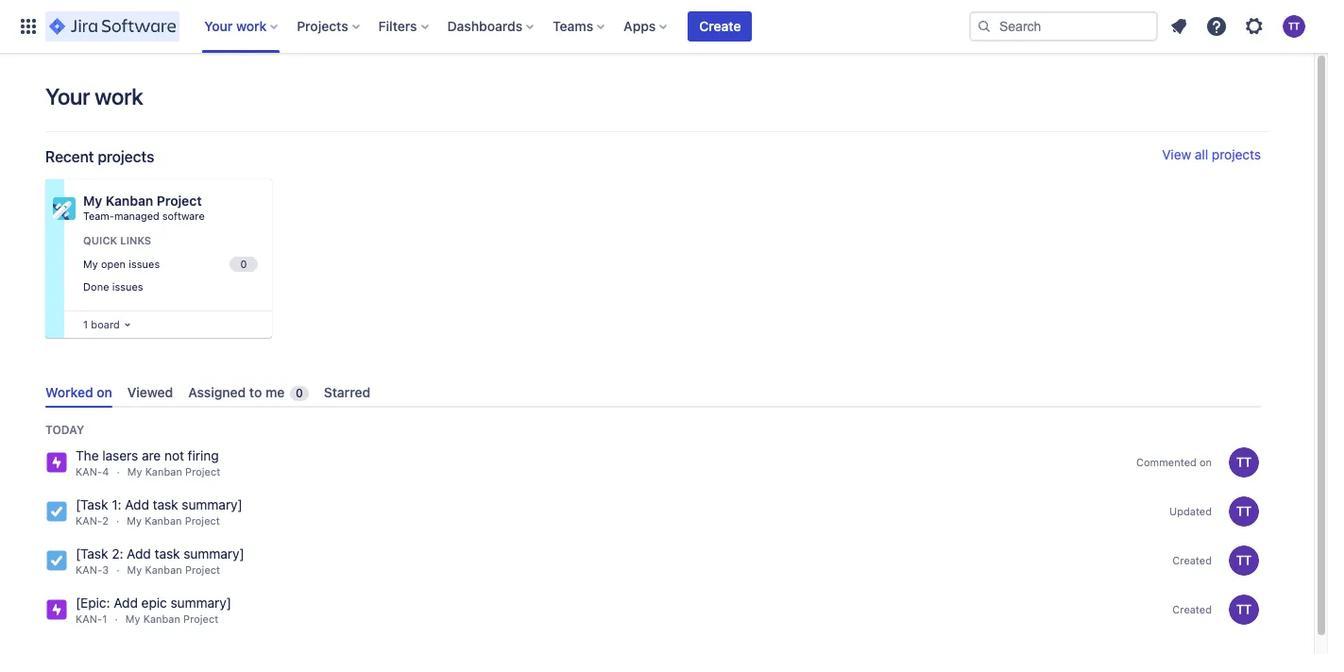 Task type: describe. For each thing, give the bounding box(es) containing it.
updated
[[1170, 506, 1212, 518]]

[task for [task 1: add task summary]
[[76, 497, 108, 513]]

your inside popup button
[[204, 18, 233, 34]]

Search field
[[969, 11, 1158, 42]]

kanban for 1:
[[145, 515, 182, 527]]

search image
[[977, 19, 992, 34]]

· inside [epic: add epic summary] kan-1 · my kanban project
[[115, 613, 118, 626]]

starred
[[324, 385, 370, 401]]

1 inside 1 board popup button
[[83, 318, 88, 331]]

1 board
[[83, 318, 120, 331]]

1 board button
[[79, 315, 135, 335]]

· for lasers
[[117, 466, 120, 478]]

· for 1:
[[116, 515, 119, 527]]

notifications image
[[1168, 15, 1190, 38]]

projects
[[297, 18, 348, 34]]

done issues
[[83, 281, 143, 293]]

[epic:
[[76, 595, 110, 611]]

your work button
[[199, 11, 286, 42]]

appswitcher icon image
[[17, 15, 40, 38]]

kan- for the lasers are not firing
[[76, 466, 102, 478]]

commented
[[1137, 457, 1197, 469]]

kan- inside [epic: add epic summary] kan-1 · my kanban project
[[76, 613, 102, 626]]

[task 1: add task summary] kan-2 · my kanban project
[[76, 497, 243, 527]]

1 vertical spatial your
[[45, 83, 90, 110]]

my open issues link
[[79, 254, 261, 275]]

commented on
[[1137, 457, 1212, 469]]

my inside my kanban project team-managed software
[[83, 193, 102, 209]]

terry turtle image for the lasers are not firing
[[1229, 448, 1259, 478]]

on for worked on
[[97, 385, 112, 401]]

project inside my kanban project team-managed software
[[157, 193, 202, 209]]

add inside [epic: add epic summary] kan-1 · my kanban project
[[114, 595, 138, 611]]

work inside popup button
[[236, 18, 267, 34]]

the
[[76, 448, 99, 464]]

worked
[[45, 385, 93, 401]]

assigned to me
[[188, 385, 285, 401]]

kan- for [task 1: add task summary]
[[76, 515, 102, 527]]

done issues link
[[79, 277, 261, 299]]

primary element
[[11, 0, 969, 53]]

not
[[164, 448, 184, 464]]

task for 1:
[[153, 497, 178, 513]]

my inside [epic: add epic summary] kan-1 · my kanban project
[[125, 613, 140, 626]]

viewed
[[127, 385, 173, 401]]

epic
[[141, 595, 167, 611]]

on for commented on
[[1200, 457, 1212, 469]]

add for 1:
[[125, 497, 149, 513]]

tab list containing worked on
[[38, 377, 1269, 408]]

my left "open"
[[83, 258, 98, 270]]

quick links
[[83, 234, 151, 247]]

2
[[102, 515, 109, 527]]

me
[[265, 385, 285, 401]]

kanban for lasers
[[145, 466, 182, 478]]

kanban for 2:
[[145, 564, 182, 576]]

2:
[[112, 546, 123, 562]]

project for [task 2: add task summary]
[[185, 564, 220, 576]]

lasers
[[102, 448, 138, 464]]

1 vertical spatial your work
[[45, 83, 143, 110]]

my inside [task 2: add task summary] kan-3 · my kanban project
[[127, 564, 142, 576]]



Task type: locate. For each thing, give the bounding box(es) containing it.
work
[[236, 18, 267, 34], [95, 83, 143, 110]]

kanban up [task 2: add task summary] kan-3 · my kanban project at the bottom of page
[[145, 515, 182, 527]]

created for [epic: add epic summary]
[[1173, 604, 1212, 616]]

1 horizontal spatial on
[[1200, 457, 1212, 469]]

kan-
[[76, 466, 102, 478], [76, 515, 102, 527], [76, 564, 102, 576], [76, 613, 102, 626]]

[epic: add epic summary] kan-1 · my kanban project
[[76, 595, 231, 626]]

0 vertical spatial add
[[125, 497, 149, 513]]

task inside the [task 1: add task summary] kan-2 · my kanban project
[[153, 497, 178, 513]]

add inside the [task 1: add task summary] kan-2 · my kanban project
[[125, 497, 149, 513]]

summary]
[[182, 497, 243, 513], [184, 546, 244, 562], [170, 595, 231, 611]]

your work up recent projects
[[45, 83, 143, 110]]

· inside "the lasers are not firing kan-4 · my kanban project"
[[117, 466, 120, 478]]

0 horizontal spatial 1
[[83, 318, 88, 331]]

1 kan- from the top
[[76, 466, 102, 478]]

0 vertical spatial created
[[1173, 555, 1212, 567]]

kanban down epic
[[143, 613, 180, 626]]

0 vertical spatial issues
[[129, 258, 160, 270]]

add right 1:
[[125, 497, 149, 513]]

kan- for [task 2: add task summary]
[[76, 564, 102, 576]]

0 horizontal spatial work
[[95, 83, 143, 110]]

add inside [task 2: add task summary] kan-3 · my kanban project
[[127, 546, 151, 562]]

1 down [epic: on the left
[[102, 613, 107, 626]]

my up team-
[[83, 193, 102, 209]]

kanban up epic
[[145, 564, 182, 576]]

work up recent projects
[[95, 83, 143, 110]]

project inside "the lasers are not firing kan-4 · my kanban project"
[[185, 466, 220, 478]]

kanban
[[106, 193, 153, 209], [145, 466, 182, 478], [145, 515, 182, 527], [145, 564, 182, 576], [143, 613, 180, 626]]

projects up my kanban project team-managed software
[[98, 148, 154, 165]]

[task inside the [task 1: add task summary] kan-2 · my kanban project
[[76, 497, 108, 513]]

kan- inside [task 2: add task summary] kan-3 · my kanban project
[[76, 564, 102, 576]]

1 horizontal spatial work
[[236, 18, 267, 34]]

· down "2:"
[[115, 613, 118, 626]]

view all projects link
[[1162, 146, 1261, 166]]

1 vertical spatial 1
[[102, 613, 107, 626]]

project down [task 2: add task summary] kan-3 · my kanban project at the bottom of page
[[183, 613, 219, 626]]

4
[[102, 466, 109, 478]]

0 vertical spatial task
[[153, 497, 178, 513]]

recent projects
[[45, 148, 154, 165]]

kan- down the
[[76, 466, 102, 478]]

project down firing
[[185, 466, 220, 478]]

summary] for [task 2: add task summary]
[[184, 546, 244, 562]]

kan- down [epic: on the left
[[76, 613, 102, 626]]

· inside the [task 1: add task summary] kan-2 · my kanban project
[[116, 515, 119, 527]]

kanban inside the [task 1: add task summary] kan-2 · my kanban project
[[145, 515, 182, 527]]

1 vertical spatial issues
[[112, 281, 143, 293]]

project up software
[[157, 193, 202, 209]]

issues
[[129, 258, 160, 270], [112, 281, 143, 293]]

[task up 2
[[76, 497, 108, 513]]

on right worked
[[97, 385, 112, 401]]

kanban inside [epic: add epic summary] kan-1 · my kanban project
[[143, 613, 180, 626]]

add right "2:"
[[127, 546, 151, 562]]

1 vertical spatial task
[[155, 546, 180, 562]]

1 vertical spatial terry turtle image
[[1229, 546, 1259, 576]]

0 vertical spatial your work
[[204, 18, 267, 34]]

1 horizontal spatial your work
[[204, 18, 267, 34]]

help image
[[1205, 15, 1228, 38]]

1 [task from the top
[[76, 497, 108, 513]]

2 kan- from the top
[[76, 515, 102, 527]]

the lasers are not firing kan-4 · my kanban project
[[76, 448, 220, 478]]

my right the 3
[[127, 564, 142, 576]]

· for 2:
[[116, 564, 120, 576]]

my kanban project team-managed software
[[83, 193, 205, 222]]

summary] right epic
[[170, 595, 231, 611]]

your work
[[204, 18, 267, 34], [45, 83, 143, 110]]

0
[[296, 386, 303, 401]]

summary] inside the [task 1: add task summary] kan-2 · my kanban project
[[182, 497, 243, 513]]

on right the commented
[[1200, 457, 1212, 469]]

2 [task from the top
[[76, 546, 108, 562]]

task inside [task 2: add task summary] kan-3 · my kanban project
[[155, 546, 180, 562]]

quick
[[83, 234, 117, 247]]

banner
[[0, 0, 1328, 53]]

1 vertical spatial created
[[1173, 604, 1212, 616]]

0 vertical spatial [task
[[76, 497, 108, 513]]

3
[[102, 564, 109, 576]]

0 vertical spatial on
[[97, 385, 112, 401]]

your profile and settings image
[[1283, 15, 1306, 38]]

0 vertical spatial work
[[236, 18, 267, 34]]

terry turtle image
[[1229, 448, 1259, 478], [1229, 595, 1259, 626]]

your work inside popup button
[[204, 18, 267, 34]]

project
[[157, 193, 202, 209], [185, 466, 220, 478], [185, 515, 220, 527], [185, 564, 220, 576], [183, 613, 219, 626]]

done
[[83, 281, 109, 293]]

2 created from the top
[[1173, 604, 1212, 616]]

0 vertical spatial summary]
[[182, 497, 243, 513]]

add
[[125, 497, 149, 513], [127, 546, 151, 562], [114, 595, 138, 611]]

1 created from the top
[[1173, 555, 1212, 567]]

1
[[83, 318, 88, 331], [102, 613, 107, 626]]

software
[[162, 210, 205, 222]]

1 horizontal spatial projects
[[1212, 146, 1261, 162]]

kanban inside [task 2: add task summary] kan-3 · my kanban project
[[145, 564, 182, 576]]

0 vertical spatial terry turtle image
[[1229, 448, 1259, 478]]

create
[[699, 18, 741, 34]]

task down the [task 1: add task summary] kan-2 · my kanban project
[[155, 546, 180, 562]]

1 inside [epic: add epic summary] kan-1 · my kanban project
[[102, 613, 107, 626]]

view
[[1162, 146, 1191, 162]]

tab list
[[38, 377, 1269, 408]]

terry turtle image for [task 1: add task summary]
[[1229, 497, 1259, 527]]

1 vertical spatial summary]
[[184, 546, 244, 562]]

created
[[1173, 555, 1212, 567], [1173, 604, 1212, 616]]

[task 2: add task summary] kan-3 · my kanban project
[[76, 546, 244, 576]]

0 vertical spatial 1
[[83, 318, 88, 331]]

kanban inside "the lasers are not firing kan-4 · my kanban project"
[[145, 466, 182, 478]]

0 horizontal spatial on
[[97, 385, 112, 401]]

on
[[97, 385, 112, 401], [1200, 457, 1212, 469]]

1 terry turtle image from the top
[[1229, 448, 1259, 478]]

· right 2
[[116, 515, 119, 527]]

1 horizontal spatial your
[[204, 18, 233, 34]]

task
[[153, 497, 178, 513], [155, 546, 180, 562]]

kan- inside "the lasers are not firing kan-4 · my kanban project"
[[76, 466, 102, 478]]

task down "the lasers are not firing kan-4 · my kanban project"
[[153, 497, 178, 513]]

create button
[[688, 11, 752, 42]]

your
[[204, 18, 233, 34], [45, 83, 90, 110]]

summary] inside [epic: add epic summary] kan-1 · my kanban project
[[170, 595, 231, 611]]

1 vertical spatial add
[[127, 546, 151, 562]]

0 horizontal spatial your work
[[45, 83, 143, 110]]

issues down my open issues at left
[[112, 281, 143, 293]]

issues down links
[[129, 258, 160, 270]]

all
[[1195, 146, 1208, 162]]

· right the 3
[[116, 564, 120, 576]]

kan- up [epic: on the left
[[76, 564, 102, 576]]

2 vertical spatial summary]
[[170, 595, 231, 611]]

board image
[[120, 317, 135, 333]]

team-
[[83, 210, 114, 222]]

project inside [task 2: add task summary] kan-3 · my kanban project
[[185, 564, 220, 576]]

0 horizontal spatial projects
[[98, 148, 154, 165]]

[task inside [task 2: add task summary] kan-3 · my kanban project
[[76, 546, 108, 562]]

· right 4
[[117, 466, 120, 478]]

today
[[45, 423, 84, 438]]

add left epic
[[114, 595, 138, 611]]

2 terry turtle image from the top
[[1229, 546, 1259, 576]]

assigned
[[188, 385, 246, 401]]

0 horizontal spatial your
[[45, 83, 90, 110]]

work left projects
[[236, 18, 267, 34]]

worked on
[[45, 385, 112, 401]]

are
[[142, 448, 161, 464]]

1 left 'board'
[[83, 318, 88, 331]]

my inside "the lasers are not firing kan-4 · my kanban project"
[[127, 466, 142, 478]]

project for [task 1: add task summary]
[[185, 515, 220, 527]]

view all projects
[[1162, 146, 1261, 162]]

1 terry turtle image from the top
[[1229, 497, 1259, 527]]

1 vertical spatial on
[[1200, 457, 1212, 469]]

links
[[120, 234, 151, 247]]

kanban up the managed
[[106, 193, 153, 209]]

1 vertical spatial terry turtle image
[[1229, 595, 1259, 626]]

your work left projects
[[204, 18, 267, 34]]

kanban down not in the left bottom of the page
[[145, 466, 182, 478]]

task for 2:
[[155, 546, 180, 562]]

recent
[[45, 148, 94, 165]]

to
[[249, 385, 262, 401]]

add for 2:
[[127, 546, 151, 562]]

0 vertical spatial your
[[204, 18, 233, 34]]

summary] inside [task 2: add task summary] kan-3 · my kanban project
[[184, 546, 244, 562]]

terry turtle image for [epic: add epic summary]
[[1229, 595, 1259, 626]]

1 vertical spatial [task
[[76, 546, 108, 562]]

created for [task 2: add task summary]
[[1173, 555, 1212, 567]]

summary] for [task 1: add task summary]
[[182, 497, 243, 513]]

·
[[117, 466, 120, 478], [116, 515, 119, 527], [116, 564, 120, 576], [115, 613, 118, 626]]

project for the lasers are not firing
[[185, 466, 220, 478]]

projects
[[1212, 146, 1261, 162], [98, 148, 154, 165]]

project inside [epic: add epic summary] kan-1 · my kanban project
[[183, 613, 219, 626]]

settings image
[[1243, 15, 1266, 38]]

my open issues
[[83, 258, 160, 270]]

4 kan- from the top
[[76, 613, 102, 626]]

terry turtle image for [task 2: add task summary]
[[1229, 546, 1259, 576]]

terry turtle image
[[1229, 497, 1259, 527], [1229, 546, 1259, 576]]

2 terry turtle image from the top
[[1229, 595, 1259, 626]]

kan- inside the [task 1: add task summary] kan-2 · my kanban project
[[76, 515, 102, 527]]

project inside the [task 1: add task summary] kan-2 · my kanban project
[[185, 515, 220, 527]]

[task for [task 2: add task summary]
[[76, 546, 108, 562]]

[task up the 3
[[76, 546, 108, 562]]

2 vertical spatial add
[[114, 595, 138, 611]]

my inside the [task 1: add task summary] kan-2 · my kanban project
[[127, 515, 142, 527]]

summary] down the [task 1: add task summary] kan-2 · my kanban project
[[184, 546, 244, 562]]

my
[[83, 193, 102, 209], [83, 258, 98, 270], [127, 466, 142, 478], [127, 515, 142, 527], [127, 564, 142, 576], [125, 613, 140, 626]]

jira software image
[[49, 15, 176, 38], [49, 15, 176, 38]]

kanban inside my kanban project team-managed software
[[106, 193, 153, 209]]

kan- up the 3
[[76, 515, 102, 527]]

3 kan- from the top
[[76, 564, 102, 576]]

summary] down firing
[[182, 497, 243, 513]]

banner containing your work
[[0, 0, 1328, 53]]

1 vertical spatial work
[[95, 83, 143, 110]]

projects right all
[[1212, 146, 1261, 162]]

my down the lasers
[[127, 466, 142, 478]]

1:
[[112, 497, 121, 513]]

1 horizontal spatial 1
[[102, 613, 107, 626]]

board
[[91, 318, 120, 331]]

project up [task 2: add task summary] kan-3 · my kanban project at the bottom of page
[[185, 515, 220, 527]]

open
[[101, 258, 126, 270]]

my down [task 2: add task summary] kan-3 · my kanban project at the bottom of page
[[125, 613, 140, 626]]

project up [epic: add epic summary] kan-1 · my kanban project
[[185, 564, 220, 576]]

my right 2
[[127, 515, 142, 527]]

firing
[[188, 448, 219, 464]]

[task
[[76, 497, 108, 513], [76, 546, 108, 562]]

0 vertical spatial terry turtle image
[[1229, 497, 1259, 527]]

· inside [task 2: add task summary] kan-3 · my kanban project
[[116, 564, 120, 576]]

managed
[[114, 210, 159, 222]]

projects button
[[291, 11, 365, 42]]



Task type: vqa. For each thing, say whether or not it's contained in the screenshot.
· within [Task 2: Add task summary] KAN-3 · My Kanban Project
yes



